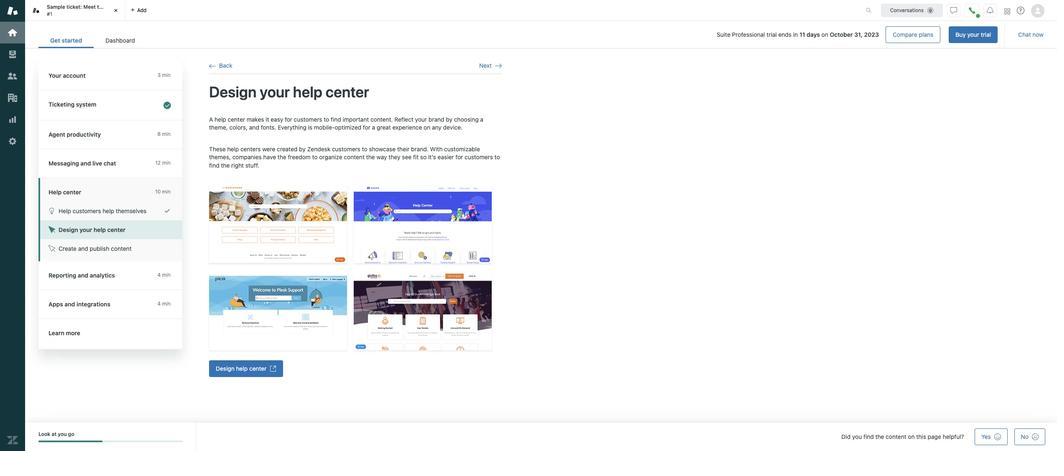 Task type: locate. For each thing, give the bounding box(es) containing it.
1 horizontal spatial for
[[363, 124, 370, 131]]

help
[[293, 83, 322, 101], [215, 116, 226, 123], [227, 145, 239, 153], [103, 207, 114, 215], [94, 226, 106, 233], [236, 365, 248, 372]]

compare plans
[[893, 31, 934, 38]]

these
[[209, 145, 226, 153]]

with
[[430, 145, 443, 153]]

you
[[58, 431, 67, 437], [852, 433, 862, 440]]

zendesk
[[307, 145, 330, 153]]

created
[[277, 145, 297, 153]]

and inside button
[[78, 245, 88, 252]]

on left the any
[[424, 124, 430, 131]]

1 vertical spatial find
[[209, 162, 219, 169]]

content
[[344, 154, 365, 161], [111, 245, 132, 252], [886, 433, 907, 440]]

centers
[[240, 145, 261, 153]]

0 horizontal spatial on
[[424, 124, 430, 131]]

ticketing system
[[49, 101, 96, 108]]

customers image
[[7, 71, 18, 82]]

1 horizontal spatial design your help center
[[209, 83, 369, 101]]

and right create
[[78, 245, 88, 252]]

so
[[420, 154, 427, 161]]

region
[[209, 115, 502, 377]]

content.
[[371, 116, 393, 123]]

compare
[[893, 31, 918, 38]]

for inside these help centers were created by zendesk customers to showcase their brand. with customizable themes, companies have the freedom to organize content the way they see fit so it's easier for customers to find the right stuff.
[[456, 154, 463, 161]]

1 horizontal spatial find
[[331, 116, 341, 123]]

your
[[49, 72, 61, 79]]

design your help center up create and publish content
[[59, 226, 125, 233]]

tab list containing get started
[[38, 33, 147, 48]]

reflect
[[394, 116, 414, 123]]

3 min from the top
[[162, 160, 171, 166]]

productivity
[[67, 131, 101, 138]]

content right organize
[[344, 154, 365, 161]]

customers up the is
[[294, 116, 322, 123]]

on right days
[[822, 31, 828, 38]]

4 min from the top
[[162, 189, 171, 195]]

1 horizontal spatial by
[[446, 116, 452, 123]]

zendesk products image
[[1005, 8, 1010, 14]]

messaging and live chat
[[49, 160, 116, 167]]

customers up organize
[[332, 145, 360, 153]]

design your help center inside button
[[59, 226, 125, 233]]

your up easy
[[260, 83, 290, 101]]

and down "makes"
[[249, 124, 259, 131]]

for
[[285, 116, 292, 123], [363, 124, 370, 131], [456, 154, 463, 161]]

were
[[262, 145, 275, 153]]

tab
[[25, 0, 125, 21]]

trial for your
[[981, 31, 991, 38]]

2 horizontal spatial find
[[864, 433, 874, 440]]

on left this
[[908, 433, 915, 440]]

1 trial from the left
[[767, 31, 777, 38]]

2 vertical spatial on
[[908, 433, 915, 440]]

at
[[52, 431, 57, 437]]

on inside footer
[[908, 433, 915, 440]]

center
[[326, 83, 369, 101], [228, 116, 245, 123], [63, 189, 81, 196], [107, 226, 125, 233], [249, 365, 267, 372]]

look
[[38, 431, 50, 437]]

help inside heading
[[49, 189, 62, 196]]

by inside these help centers were created by zendesk customers to showcase their brand. with customizable themes, companies have the freedom to organize content the way they see fit so it's easier for customers to find the right stuff.
[[299, 145, 306, 153]]

0 vertical spatial 4 min
[[157, 272, 171, 278]]

0 horizontal spatial you
[[58, 431, 67, 437]]

8
[[157, 131, 161, 137]]

2 trial from the left
[[981, 31, 991, 38]]

min for your account
[[162, 72, 171, 78]]

more
[[66, 330, 80, 337]]

5 min from the top
[[162, 272, 171, 278]]

find
[[331, 116, 341, 123], [209, 162, 219, 169], [864, 433, 874, 440]]

ticketing system button
[[38, 90, 181, 120]]

1 horizontal spatial you
[[852, 433, 862, 440]]

next
[[479, 62, 492, 69]]

fonts.
[[261, 124, 276, 131]]

10
[[155, 189, 161, 195]]

0 vertical spatial for
[[285, 116, 292, 123]]

your up create and publish content
[[80, 226, 92, 233]]

4 min for analytics
[[157, 272, 171, 278]]

the right meet
[[97, 4, 105, 10]]

look at you go
[[38, 431, 74, 437]]

to inside a help center makes it easy for customers to find important content. reflect your brand by choosing a theme, colors, and fonts. everything is mobile-optimized for a great experience on any device.
[[324, 116, 329, 123]]

2 vertical spatial content
[[886, 433, 907, 440]]

by up freedom
[[299, 145, 306, 153]]

and left live
[[80, 160, 91, 167]]

1 vertical spatial design
[[59, 226, 78, 233]]

1 4 min from the top
[[157, 272, 171, 278]]

add
[[137, 7, 147, 13]]

design your help center
[[209, 83, 369, 101], [59, 226, 125, 233]]

2 horizontal spatial for
[[456, 154, 463, 161]]

1 vertical spatial for
[[363, 124, 370, 131]]

find down themes,
[[209, 162, 219, 169]]

content-title region
[[209, 83, 502, 102]]

experience
[[392, 124, 422, 131]]

1 4 from the top
[[157, 272, 161, 278]]

conversations
[[890, 7, 924, 13]]

next button
[[479, 62, 502, 70]]

reporting and analytics
[[49, 272, 115, 279]]

organizations image
[[7, 92, 18, 103]]

October 31, 2023 text field
[[830, 31, 879, 38]]

and for apps and integrations
[[65, 301, 75, 308]]

1 horizontal spatial trial
[[981, 31, 991, 38]]

add button
[[125, 0, 152, 20]]

learn more button
[[38, 319, 181, 348]]

0 horizontal spatial trial
[[767, 31, 777, 38]]

a left great
[[372, 124, 375, 131]]

device.
[[443, 124, 463, 131]]

1 vertical spatial 4
[[157, 301, 161, 307]]

showcase
[[369, 145, 396, 153]]

2 4 from the top
[[157, 301, 161, 307]]

themes,
[[209, 154, 231, 161]]

trial inside button
[[981, 31, 991, 38]]

1 horizontal spatial a
[[480, 116, 483, 123]]

content left this
[[886, 433, 907, 440]]

customers inside button
[[73, 207, 101, 215]]

by up device. at the left top
[[446, 116, 452, 123]]

apps
[[49, 301, 63, 308]]

0 vertical spatial design
[[209, 83, 257, 101]]

zendesk support image
[[7, 5, 18, 16]]

your left brand
[[415, 116, 427, 123]]

4 min for integrations
[[157, 301, 171, 307]]

organize
[[319, 154, 342, 161]]

help customers help themselves
[[59, 207, 147, 215]]

0 vertical spatial 4
[[157, 272, 161, 278]]

you right at on the left
[[58, 431, 67, 437]]

a right 'choosing' at the left of page
[[480, 116, 483, 123]]

1 horizontal spatial on
[[822, 31, 828, 38]]

get
[[50, 37, 60, 44]]

1 vertical spatial help
[[59, 207, 71, 215]]

section
[[153, 26, 998, 43]]

1 vertical spatial by
[[299, 145, 306, 153]]

integrations
[[77, 301, 110, 308]]

yes button
[[975, 429, 1008, 445]]

tab list
[[38, 33, 147, 48]]

design your help center up easy
[[209, 83, 369, 101]]

0 vertical spatial by
[[446, 116, 452, 123]]

3
[[158, 72, 161, 78]]

and left analytics at the bottom
[[78, 272, 88, 279]]

4 for apps and integrations
[[157, 301, 161, 307]]

find right did
[[864, 433, 874, 440]]

0 horizontal spatial design your help center
[[59, 226, 125, 233]]

and inside a help center makes it easy for customers to find important content. reflect your brand by choosing a theme, colors, and fonts. everything is mobile-optimized for a great experience on any device.
[[249, 124, 259, 131]]

design
[[209, 83, 257, 101], [59, 226, 78, 233], [216, 365, 235, 372]]

2 vertical spatial design
[[216, 365, 235, 372]]

customers down customizable
[[465, 154, 493, 161]]

1 horizontal spatial content
[[344, 154, 365, 161]]

glofox help center built using zendesk. image
[[354, 272, 492, 350]]

for down important
[[363, 124, 370, 131]]

the down created
[[278, 154, 286, 161]]

main element
[[0, 0, 25, 451]]

center inside a help center makes it easy for customers to find important content. reflect your brand by choosing a theme, colors, and fonts. everything is mobile-optimized for a great experience on any device.
[[228, 116, 245, 123]]

brand
[[429, 116, 444, 123]]

a help center makes it easy for customers to find important content. reflect your brand by choosing a theme, colors, and fonts. everything is mobile-optimized for a great experience on any device.
[[209, 116, 483, 131]]

2 4 min from the top
[[157, 301, 171, 307]]

naturebox help center built using zendesk. image
[[209, 185, 347, 263]]

reporting
[[49, 272, 76, 279]]

1 vertical spatial design your help center
[[59, 226, 125, 233]]

plesk help center built using zendesk. image
[[209, 272, 347, 350]]

0 vertical spatial find
[[331, 116, 341, 123]]

2 min from the top
[[162, 131, 171, 137]]

buy your trial button
[[949, 26, 998, 43]]

and
[[249, 124, 259, 131], [80, 160, 91, 167], [78, 245, 88, 252], [78, 272, 88, 279], [65, 301, 75, 308]]

go
[[68, 431, 74, 437]]

1 vertical spatial content
[[111, 245, 132, 252]]

0 vertical spatial help
[[49, 189, 62, 196]]

1 vertical spatial 4 min
[[157, 301, 171, 307]]

easy
[[271, 116, 283, 123]]

trial left ends
[[767, 31, 777, 38]]

freedom
[[288, 154, 311, 161]]

fit
[[413, 154, 419, 161]]

and right "apps"
[[65, 301, 75, 308]]

1 vertical spatial a
[[372, 124, 375, 131]]

0 horizontal spatial content
[[111, 245, 132, 252]]

section containing suite professional trial ends in
[[153, 26, 998, 43]]

2 horizontal spatial on
[[908, 433, 915, 440]]

dashboard tab
[[94, 33, 147, 48]]

design your help center inside content-title region
[[209, 83, 369, 101]]

2 vertical spatial for
[[456, 154, 463, 161]]

design help center
[[216, 365, 267, 372]]

center inside design your help center button
[[107, 226, 125, 233]]

help down messaging
[[49, 189, 62, 196]]

choosing
[[454, 116, 479, 123]]

2 horizontal spatial content
[[886, 433, 907, 440]]

content down design your help center button
[[111, 245, 132, 252]]

this
[[916, 433, 926, 440]]

conversations button
[[881, 4, 943, 17]]

the right did
[[876, 433, 884, 440]]

customers down help center on the left of the page
[[73, 207, 101, 215]]

for up everything
[[285, 116, 292, 123]]

10 min
[[155, 189, 171, 195]]

your
[[968, 31, 979, 38], [260, 83, 290, 101], [415, 116, 427, 123], [80, 226, 92, 233]]

the left way
[[366, 154, 375, 161]]

helpful?
[[943, 433, 964, 440]]

0 vertical spatial content
[[344, 154, 365, 161]]

help down help center on the left of the page
[[59, 207, 71, 215]]

min inside help center heading
[[162, 189, 171, 195]]

tabs tab list
[[25, 0, 857, 21]]

31,
[[854, 31, 863, 38]]

0 horizontal spatial find
[[209, 162, 219, 169]]

6 min from the top
[[162, 301, 171, 307]]

0 horizontal spatial by
[[299, 145, 306, 153]]

help
[[49, 189, 62, 196], [59, 207, 71, 215]]

for down customizable
[[456, 154, 463, 161]]

min for messaging and live chat
[[162, 160, 171, 166]]

0 horizontal spatial a
[[372, 124, 375, 131]]

help center heading
[[38, 178, 182, 202]]

the
[[97, 4, 105, 10], [278, 154, 286, 161], [366, 154, 375, 161], [221, 162, 230, 169], [876, 433, 884, 440]]

1 min from the top
[[162, 72, 171, 78]]

0 horizontal spatial for
[[285, 116, 292, 123]]

0 vertical spatial design your help center
[[209, 83, 369, 101]]

customers inside a help center makes it easy for customers to find important content. reflect your brand by choosing a theme, colors, and fonts. everything is mobile-optimized for a great experience on any device.
[[294, 116, 322, 123]]

footer
[[25, 423, 1057, 451]]

you right did
[[852, 433, 862, 440]]

to
[[324, 116, 329, 123], [362, 145, 367, 153], [312, 154, 318, 161], [495, 154, 500, 161]]

find inside these help centers were created by zendesk customers to showcase their brand. with customizable themes, companies have the freedom to organize content the way they see fit so it's easier for customers to find the right stuff.
[[209, 162, 219, 169]]

1 vertical spatial on
[[424, 124, 430, 131]]

center inside help center heading
[[63, 189, 81, 196]]

find up 'mobile-'
[[331, 116, 341, 123]]

help inside button
[[59, 207, 71, 215]]

a
[[480, 116, 483, 123], [372, 124, 375, 131]]

trial down notifications icon
[[981, 31, 991, 38]]

content inside footer
[[886, 433, 907, 440]]



Task type: describe. For each thing, give the bounding box(es) containing it.
mobile-
[[314, 124, 335, 131]]

important
[[343, 116, 369, 123]]

help for help center
[[49, 189, 62, 196]]

help customers help themselves button
[[40, 202, 182, 220]]

8 min
[[157, 131, 171, 137]]

buy
[[956, 31, 966, 38]]

4 for reporting and analytics
[[157, 272, 161, 278]]

companies
[[232, 154, 262, 161]]

min for reporting and analytics
[[162, 272, 171, 278]]

create and publish content
[[59, 245, 132, 252]]

progress bar image
[[38, 441, 102, 443]]

get help image
[[1017, 7, 1025, 14]]

help inside content-title region
[[293, 83, 322, 101]]

the down themes,
[[221, 162, 230, 169]]

publish
[[90, 245, 109, 252]]

create
[[59, 245, 77, 252]]

themselves
[[116, 207, 147, 215]]

ticket:
[[66, 4, 82, 10]]

content inside these help centers were created by zendesk customers to showcase their brand. with customizable themes, companies have the freedom to organize content the way they see fit so it's easier for customers to find the right stuff.
[[344, 154, 365, 161]]

get started
[[50, 37, 82, 44]]

trial for professional
[[767, 31, 777, 38]]

system
[[76, 101, 96, 108]]

compare plans button
[[886, 26, 941, 43]]

suite
[[717, 31, 731, 38]]

2023
[[864, 31, 879, 38]]

center inside content-title region
[[326, 83, 369, 101]]

discord help center built using zendesk. image
[[354, 185, 492, 263]]

2 vertical spatial find
[[864, 433, 874, 440]]

they
[[389, 154, 400, 161]]

makes
[[247, 116, 264, 123]]

and for create and publish content
[[78, 245, 88, 252]]

help inside a help center makes it easy for customers to find important content. reflect your brand by choosing a theme, colors, and fonts. everything is mobile-optimized for a great experience on any device.
[[215, 116, 226, 123]]

min for apps and integrations
[[162, 301, 171, 307]]

footer containing did you find the content on this page helpful?
[[25, 423, 1057, 451]]

did
[[842, 433, 851, 440]]

0 vertical spatial a
[[480, 116, 483, 123]]

12 min
[[155, 160, 171, 166]]

0 vertical spatial on
[[822, 31, 828, 38]]

dashboard
[[106, 37, 135, 44]]

meet
[[83, 4, 96, 10]]

no button
[[1014, 429, 1046, 445]]

admin image
[[7, 136, 18, 147]]

find inside a help center makes it easy for customers to find important content. reflect your brand by choosing a theme, colors, and fonts. everything is mobile-optimized for a great experience on any device.
[[331, 116, 341, 123]]

region containing a help center makes it easy for customers to find important content. reflect your brand by choosing a theme, colors, and fonts. everything is mobile-optimized for a great experience on any device.
[[209, 115, 502, 377]]

analytics
[[90, 272, 115, 279]]

min for help center
[[162, 189, 171, 195]]

zendesk image
[[7, 435, 18, 446]]

3 min
[[158, 72, 171, 78]]

agent
[[49, 131, 65, 138]]

get started image
[[7, 27, 18, 38]]

sample
[[47, 4, 65, 10]]

design your help center button
[[40, 220, 182, 239]]

it's
[[428, 154, 436, 161]]

chat
[[1018, 31, 1031, 38]]

12
[[155, 160, 161, 166]]

yes
[[981, 433, 991, 440]]

min for agent productivity
[[162, 131, 171, 137]]

easier
[[438, 154, 454, 161]]

buy your trial
[[956, 31, 991, 38]]

back button
[[209, 62, 232, 70]]

theme,
[[209, 124, 228, 131]]

chat now button
[[1012, 26, 1051, 43]]

it
[[266, 116, 269, 123]]

october
[[830, 31, 853, 38]]

the inside footer
[[876, 433, 884, 440]]

page
[[928, 433, 941, 440]]

content inside button
[[111, 245, 132, 252]]

tab containing sample ticket: meet the ticket
[[25, 0, 125, 21]]

way
[[377, 154, 387, 161]]

plans
[[919, 31, 934, 38]]

started
[[62, 37, 82, 44]]

views image
[[7, 49, 18, 60]]

right
[[231, 162, 244, 169]]

see
[[402, 154, 412, 161]]

your right buy
[[968, 31, 979, 38]]

by inside a help center makes it easy for customers to find important content. reflect your brand by choosing a theme, colors, and fonts. everything is mobile-optimized for a great experience on any device.
[[446, 116, 452, 123]]

back
[[219, 62, 232, 69]]

agent productivity
[[49, 131, 101, 138]]

help for help customers help themselves
[[59, 207, 71, 215]]

button displays agent's chat status as invisible. image
[[951, 7, 957, 14]]

these help centers were created by zendesk customers to showcase their brand. with customizable themes, companies have the freedom to organize content the way they see fit so it's easier for customers to find the right stuff.
[[209, 145, 500, 169]]

customizable
[[444, 145, 480, 153]]

notifications image
[[987, 7, 994, 14]]

progress-bar progress bar
[[38, 441, 182, 443]]

their
[[397, 145, 410, 153]]

apps and integrations
[[49, 301, 110, 308]]

the inside sample ticket: meet the ticket #1
[[97, 4, 105, 10]]

learn more
[[49, 330, 80, 337]]

design inside content-title region
[[209, 83, 257, 101]]

reporting image
[[7, 114, 18, 125]]

chat
[[104, 160, 116, 167]]

no
[[1021, 433, 1029, 440]]

#1
[[47, 11, 52, 17]]

now
[[1033, 31, 1044, 38]]

ticket
[[107, 4, 120, 10]]

any
[[432, 124, 442, 131]]

is
[[308, 124, 312, 131]]

and for messaging and live chat
[[80, 160, 91, 167]]

everything
[[278, 124, 306, 131]]

ends
[[779, 31, 792, 38]]

brand.
[[411, 145, 429, 153]]

center inside design help center button
[[249, 365, 267, 372]]

on inside a help center makes it easy for customers to find important content. reflect your brand by choosing a theme, colors, and fonts. everything is mobile-optimized for a great experience on any device.
[[424, 124, 430, 131]]

your account
[[49, 72, 86, 79]]

your inside a help center makes it easy for customers to find important content. reflect your brand by choosing a theme, colors, and fonts. everything is mobile-optimized for a great experience on any device.
[[415, 116, 427, 123]]

suite professional trial ends in 11 days on october 31, 2023
[[717, 31, 879, 38]]

stuff.
[[245, 162, 259, 169]]

and for reporting and analytics
[[78, 272, 88, 279]]

chat now
[[1018, 31, 1044, 38]]

help inside these help centers were created by zendesk customers to showcase their brand. with customizable themes, companies have the freedom to organize content the way they see fit so it's easier for customers to find the right stuff.
[[227, 145, 239, 153]]

colors,
[[229, 124, 248, 131]]

design help center button
[[209, 360, 283, 377]]

optimized
[[335, 124, 361, 131]]

your inside content-title region
[[260, 83, 290, 101]]

close image
[[112, 6, 120, 15]]

have
[[263, 154, 276, 161]]

sample ticket: meet the ticket #1
[[47, 4, 120, 17]]



Task type: vqa. For each thing, say whether or not it's contained in the screenshot.
the in to the left
no



